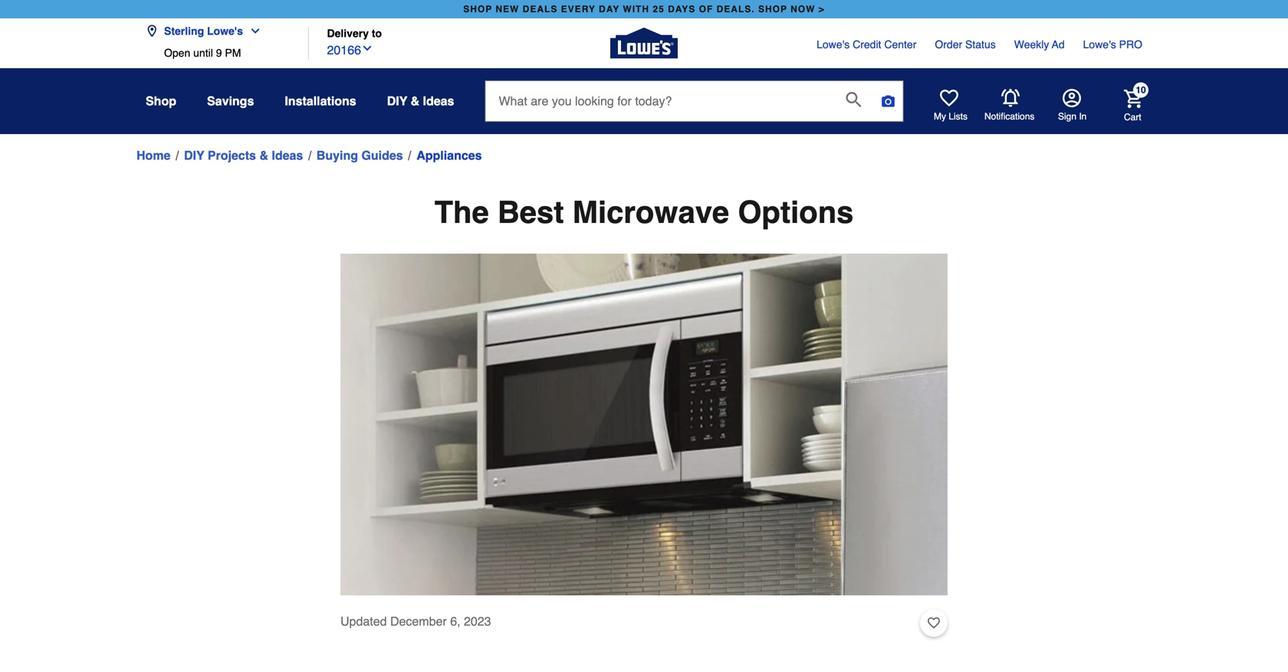 Task type: locate. For each thing, give the bounding box(es) containing it.
ideas inside button
[[423, 93, 454, 107]]

20166 button
[[327, 39, 373, 59]]

my lists link
[[934, 88, 968, 122]]

0 horizontal spatial lowe's
[[207, 24, 243, 36]]

buying guides
[[316, 148, 403, 162]]

best
[[497, 194, 564, 229]]

0 vertical spatial ideas
[[423, 93, 454, 107]]

1 horizontal spatial shop
[[758, 3, 787, 14]]

ad
[[1052, 38, 1065, 50]]

0 vertical spatial chevron down image
[[243, 24, 261, 36]]

0 horizontal spatial &
[[259, 148, 268, 162]]

center
[[884, 38, 916, 50]]

order status
[[935, 38, 996, 50]]

diy inside 'link'
[[184, 148, 204, 162]]

2 horizontal spatial lowe's
[[1083, 38, 1116, 50]]

0 horizontal spatial diy
[[184, 148, 204, 162]]

status
[[965, 38, 996, 50]]

diy inside button
[[387, 93, 407, 107]]

lowe's for lowe's pro
[[1083, 38, 1116, 50]]

1 horizontal spatial chevron down image
[[361, 41, 373, 54]]

installations button
[[285, 87, 356, 114]]

1 horizontal spatial lowe's
[[817, 38, 850, 50]]

6,
[[450, 614, 460, 628]]

shop button
[[146, 87, 176, 114]]

weekly
[[1014, 38, 1049, 50]]

in
[[1079, 110, 1087, 121]]

diy for diy projects & ideas
[[184, 148, 204, 162]]

0 horizontal spatial ideas
[[272, 148, 303, 162]]

appliances
[[416, 148, 482, 162]]

lowe's home improvement lists image
[[940, 88, 958, 107]]

& inside 'link'
[[259, 148, 268, 162]]

chevron down image
[[243, 24, 261, 36], [361, 41, 373, 54]]

ideas up appliances
[[423, 93, 454, 107]]

& up appliances
[[411, 93, 419, 107]]

days
[[668, 3, 696, 14]]

shop
[[463, 3, 492, 14], [758, 3, 787, 14]]

2 shop from the left
[[758, 3, 787, 14]]

1 vertical spatial &
[[259, 148, 268, 162]]

shop new deals every day with 25 days of deals. shop now > link
[[460, 0, 828, 18]]

chevron down image inside 20166 button
[[361, 41, 373, 54]]

ideas
[[423, 93, 454, 107], [272, 148, 303, 162]]

lowe's
[[207, 24, 243, 36], [817, 38, 850, 50], [1083, 38, 1116, 50]]

shop left new
[[463, 3, 492, 14]]

0 vertical spatial diy
[[387, 93, 407, 107]]

1 vertical spatial ideas
[[272, 148, 303, 162]]

the best microwave options
[[434, 194, 854, 229]]

a white stainless steel under-cabinet microwave oven. image
[[340, 253, 948, 595]]

open
[[164, 46, 190, 58]]

diy left projects
[[184, 148, 204, 162]]

lowe's left the pro
[[1083, 38, 1116, 50]]

every
[[561, 3, 596, 14]]

home
[[136, 148, 171, 162]]

2023
[[464, 614, 491, 628]]

delivery
[[327, 26, 369, 39]]

shop new deals every day with 25 days of deals. shop now >
[[463, 3, 825, 14]]

sterling lowe's button
[[146, 15, 267, 46]]

day
[[599, 3, 620, 14]]

lists
[[949, 110, 968, 121]]

pro
[[1119, 38, 1142, 50]]

& right projects
[[259, 148, 268, 162]]

10
[[1136, 84, 1146, 95]]

pm
[[225, 46, 241, 58]]

projects
[[208, 148, 256, 162]]

diy projects & ideas
[[184, 148, 303, 162]]

shop left now
[[758, 3, 787, 14]]

lowe's home improvement notification center image
[[1001, 88, 1020, 107]]

diy up guides
[[387, 93, 407, 107]]

search image
[[846, 91, 861, 107]]

the
[[434, 194, 489, 229]]

december
[[390, 614, 447, 628]]

ideas left buying
[[272, 148, 303, 162]]

to
[[372, 26, 382, 39]]

lowe's left credit
[[817, 38, 850, 50]]

lowe's credit center
[[817, 38, 916, 50]]

1 horizontal spatial diy
[[387, 93, 407, 107]]

guides
[[361, 148, 403, 162]]

lowe's up 9
[[207, 24, 243, 36]]

lowe's credit center link
[[817, 36, 916, 51]]

0 horizontal spatial chevron down image
[[243, 24, 261, 36]]

until
[[193, 46, 213, 58]]

&
[[411, 93, 419, 107], [259, 148, 268, 162]]

0 horizontal spatial shop
[[463, 3, 492, 14]]

weekly ad link
[[1014, 36, 1065, 51]]

buying
[[316, 148, 358, 162]]

1 vertical spatial diy
[[184, 148, 204, 162]]

1 horizontal spatial &
[[411, 93, 419, 107]]

1 vertical spatial chevron down image
[[361, 41, 373, 54]]

0 vertical spatial &
[[411, 93, 419, 107]]

1 horizontal spatial ideas
[[423, 93, 454, 107]]

installations
[[285, 93, 356, 107]]

diy
[[387, 93, 407, 107], [184, 148, 204, 162]]

20166
[[327, 42, 361, 56]]

None search field
[[485, 80, 903, 135]]



Task type: describe. For each thing, give the bounding box(es) containing it.
now
[[791, 3, 815, 14]]

sterling lowe's
[[164, 24, 243, 36]]

my
[[934, 110, 946, 121]]

25
[[653, 3, 665, 14]]

sterling
[[164, 24, 204, 36]]

open until 9 pm
[[164, 46, 241, 58]]

appliances link
[[416, 146, 482, 164]]

lowe's home improvement account image
[[1063, 88, 1081, 107]]

lowe's home improvement logo image
[[610, 9, 678, 76]]

diy projects & ideas link
[[184, 146, 303, 164]]

sign in button
[[1058, 88, 1087, 122]]

updated december 6, 2023
[[340, 614, 491, 628]]

options
[[738, 194, 854, 229]]

lowe's pro link
[[1083, 36, 1142, 51]]

with
[[623, 3, 649, 14]]

9
[[216, 46, 222, 58]]

shop
[[146, 93, 176, 107]]

savings button
[[207, 87, 254, 114]]

heart outline image
[[928, 614, 940, 631]]

diy for diy & ideas
[[387, 93, 407, 107]]

lowe's inside button
[[207, 24, 243, 36]]

savings
[[207, 93, 254, 107]]

deals.
[[717, 3, 755, 14]]

buying guides link
[[316, 146, 403, 164]]

weekly ad
[[1014, 38, 1065, 50]]

& inside button
[[411, 93, 419, 107]]

of
[[699, 3, 713, 14]]

microwave
[[572, 194, 729, 229]]

sign in
[[1058, 110, 1087, 121]]

order
[[935, 38, 962, 50]]

home link
[[136, 146, 171, 164]]

lowe's pro
[[1083, 38, 1142, 50]]

>
[[819, 3, 825, 14]]

lowe's home improvement cart image
[[1124, 89, 1142, 107]]

ideas inside 'link'
[[272, 148, 303, 162]]

1 shop from the left
[[463, 3, 492, 14]]

my lists
[[934, 110, 968, 121]]

camera image
[[880, 93, 896, 108]]

notifications
[[984, 110, 1035, 121]]

diy & ideas
[[387, 93, 454, 107]]

sign
[[1058, 110, 1076, 121]]

lowe's for lowe's credit center
[[817, 38, 850, 50]]

new
[[496, 3, 519, 14]]

updated
[[340, 614, 387, 628]]

credit
[[853, 38, 881, 50]]

Search Query text field
[[486, 81, 834, 120]]

cart
[[1124, 111, 1141, 122]]

location image
[[146, 24, 158, 36]]

deals
[[523, 3, 558, 14]]

delivery to
[[327, 26, 382, 39]]

order status link
[[935, 36, 996, 51]]

chevron down image inside sterling lowe's button
[[243, 24, 261, 36]]

diy & ideas button
[[387, 87, 454, 114]]



Task type: vqa. For each thing, say whether or not it's contained in the screenshot.
Top
no



